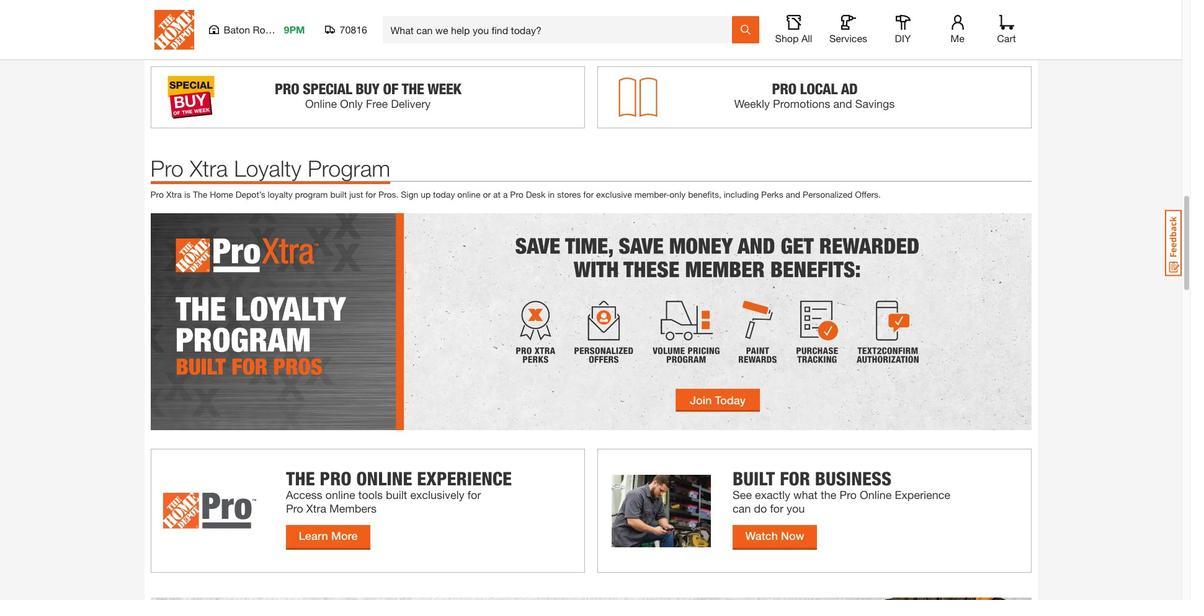 Task type: vqa. For each thing, say whether or not it's contained in the screenshot.
Store
no



Task type: describe. For each thing, give the bounding box(es) containing it.
me
[[951, 32, 965, 44]]

millions
[[174, 23, 201, 33]]

pro for pro xtra loyalty program
[[150, 155, 184, 182]]

commercial
[[150, 36, 194, 46]]

depot's
[[236, 189, 265, 200]]

online inside use our online and in-app tools to save time and make your job easier.
[[852, 23, 874, 33]]

up
[[421, 189, 431, 200]]

our
[[838, 23, 850, 33]]

could
[[668, 36, 688, 46]]

a pro uses his phone at a job site. image
[[597, 449, 1031, 573]]

services button
[[829, 15, 868, 45]]

time inside be the first to know about cutting-edge technology and new products that could save you time and money.
[[726, 36, 742, 46]]

including inside order millions of products, including hard-to-find commercial items not available in stores.
[[251, 23, 285, 33]]

that inside the choose the credit card and financing options that work best for your business.
[[544, 23, 558, 33]]

job
[[839, 36, 851, 46]]

desk
[[526, 189, 546, 200]]

cart link
[[993, 15, 1020, 45]]

for for your
[[392, 36, 402, 46]]

app
[[903, 23, 917, 33]]

feedback link image
[[1165, 210, 1182, 277]]

use
[[820, 23, 835, 33]]

in inside order millions of products, including hard-to-find commercial items not available in stores.
[[267, 36, 274, 46]]

perks
[[761, 189, 783, 200]]

the loyalty program built for pros image
[[150, 213, 1031, 430]]

you
[[710, 36, 724, 46]]

me button
[[938, 15, 977, 45]]

1 vertical spatial including
[[724, 189, 759, 200]]

business.
[[423, 36, 459, 46]]

70816 button
[[325, 24, 368, 36]]

exclusive
[[596, 189, 632, 200]]

technology
[[746, 23, 787, 33]]

member-
[[635, 189, 670, 200]]

choose the credit card and financing options that work best for your business.
[[374, 23, 579, 46]]

easier.
[[853, 36, 877, 46]]

all
[[802, 32, 812, 44]]

program
[[295, 189, 328, 200]]

pro xtra loyalty program
[[150, 155, 390, 182]]

that inside be the first to know about cutting-edge technology and new products that could save you time and money.
[[651, 36, 665, 46]]

rouge
[[253, 24, 282, 35]]

money.
[[761, 36, 789, 46]]

services
[[829, 32, 867, 44]]

sign
[[401, 189, 418, 200]]

and inside the choose the credit card and financing options that work best for your business.
[[462, 23, 476, 33]]

edge
[[725, 23, 744, 33]]

pro local ad image
[[597, 66, 1031, 128]]

the for your
[[405, 23, 417, 33]]

to-
[[307, 23, 318, 33]]

for for pros.
[[366, 189, 376, 200]]

diy button
[[883, 15, 923, 45]]

home
[[210, 189, 233, 200]]

offers.
[[855, 189, 881, 200]]

today
[[433, 189, 455, 200]]

work
[[561, 23, 579, 33]]

the home depot logo image
[[154, 10, 194, 50]]

the for products
[[610, 23, 622, 33]]

to inside use our online and in-app tools to save time and make your job easier.
[[940, 23, 947, 33]]

expanded assortment
[[150, 4, 234, 14]]

stores
[[557, 189, 581, 200]]

find
[[318, 23, 331, 33]]

commercial revolving charge card image
[[150, 598, 1031, 601]]

1 vertical spatial online
[[457, 189, 481, 200]]

hard-
[[287, 23, 307, 33]]

credit
[[419, 23, 440, 33]]

of
[[204, 23, 211, 33]]

pro xtra is the home depot's loyalty program built just for pros. sign up today online or at a pro desk in stores for exclusive member-only benefits, including perks and personalized offers.
[[150, 189, 881, 200]]

time inside use our online and in-app tools to save time and make your job easier.
[[969, 23, 985, 33]]

just
[[349, 189, 363, 200]]

products,
[[213, 23, 249, 33]]

assortment
[[191, 4, 234, 14]]

be
[[597, 23, 607, 33]]

use our online and in-app tools to save time and make your job easier.
[[820, 23, 1025, 46]]

loyalty
[[234, 155, 301, 182]]

shop all button
[[774, 15, 814, 45]]



Task type: locate. For each thing, give the bounding box(es) containing it.
cart
[[997, 32, 1016, 44]]

0 horizontal spatial in
[[267, 36, 274, 46]]

to
[[640, 23, 647, 33], [940, 23, 947, 33]]

xtra
[[190, 155, 228, 182], [166, 189, 182, 200]]

1 to from the left
[[640, 23, 647, 33]]

for right best
[[392, 36, 402, 46]]

save down "cutting-"
[[691, 36, 708, 46]]

0 horizontal spatial to
[[640, 23, 647, 33]]

items
[[196, 36, 216, 46]]

for right stores
[[583, 189, 594, 200]]

expanded
[[150, 4, 188, 14]]

in down rouge
[[267, 36, 274, 46]]

9pm
[[284, 24, 305, 35]]

pro
[[150, 155, 184, 182], [150, 189, 164, 200], [510, 189, 524, 200]]

benefits,
[[688, 189, 721, 200]]

1 horizontal spatial your
[[820, 36, 837, 46]]

for inside the choose the credit card and financing options that work best for your business.
[[392, 36, 402, 46]]

pro for pro xtra is the home depot's loyalty program built just for pros. sign up today online or at a pro desk in stores for exclusive member-only benefits, including perks and personalized offers.
[[150, 189, 164, 200]]

time right the me
[[969, 23, 985, 33]]

that down know
[[651, 36, 665, 46]]

expanded assortment link
[[150, 2, 361, 15]]

in right desk on the top left of page
[[548, 189, 555, 200]]

pros.
[[378, 189, 399, 200]]

1 vertical spatial time
[[726, 36, 742, 46]]

1 horizontal spatial for
[[392, 36, 402, 46]]

stores.
[[276, 36, 301, 46]]

diy
[[895, 32, 911, 44]]

1 horizontal spatial save
[[950, 23, 967, 33]]

save inside be the first to know about cutting-edge technology and new products that could save you time and money.
[[691, 36, 708, 46]]

xtra up the
[[190, 155, 228, 182]]

0 horizontal spatial for
[[366, 189, 376, 200]]

1 vertical spatial in
[[548, 189, 555, 200]]

your inside the choose the credit card and financing options that work best for your business.
[[405, 36, 421, 46]]

tools
[[919, 23, 937, 33]]

card
[[443, 23, 459, 33]]

order
[[150, 23, 172, 33]]

and
[[462, 23, 476, 33], [790, 23, 804, 33], [876, 23, 891, 33], [988, 23, 1002, 33], [745, 36, 759, 46], [786, 189, 800, 200]]

0 horizontal spatial xtra
[[166, 189, 182, 200]]

the left credit
[[405, 23, 417, 33]]

at
[[493, 189, 501, 200]]

or
[[483, 189, 491, 200]]

0 horizontal spatial save
[[691, 36, 708, 46]]

time
[[969, 23, 985, 33], [726, 36, 742, 46]]

2 your from the left
[[820, 36, 837, 46]]

make
[[1004, 23, 1025, 33]]

a
[[503, 189, 508, 200]]

1 horizontal spatial to
[[940, 23, 947, 33]]

baton rouge 9pm
[[224, 24, 305, 35]]

not
[[219, 36, 231, 46]]

to right tools at the right top
[[940, 23, 947, 33]]

including left "perks"
[[724, 189, 759, 200]]

including down expanded assortment link
[[251, 23, 285, 33]]

the
[[405, 23, 417, 33], [610, 23, 622, 33]]

loyalty
[[268, 189, 293, 200]]

1 horizontal spatial in
[[548, 189, 555, 200]]

0 horizontal spatial online
[[457, 189, 481, 200]]

0 horizontal spatial the
[[405, 23, 417, 33]]

0 horizontal spatial that
[[544, 23, 558, 33]]

shop
[[775, 32, 799, 44]]

to inside be the first to know about cutting-edge technology and new products that could save you time and money.
[[640, 23, 647, 33]]

1 horizontal spatial online
[[852, 23, 874, 33]]

know
[[650, 23, 670, 33]]

0 vertical spatial including
[[251, 23, 285, 33]]

products
[[615, 36, 648, 46]]

including
[[251, 23, 285, 33], [724, 189, 759, 200]]

2 to from the left
[[940, 23, 947, 33]]

best
[[374, 36, 390, 46]]

1 vertical spatial that
[[651, 36, 665, 46]]

the right be
[[610, 23, 622, 33]]

save right tools at the right top
[[950, 23, 967, 33]]

xtra for is
[[166, 189, 182, 200]]

1 horizontal spatial the
[[610, 23, 622, 33]]

70816
[[340, 24, 367, 35]]

be the first to know about cutting-edge technology and new products that could save you time and money.
[[597, 23, 804, 46]]

your
[[405, 36, 421, 46], [820, 36, 837, 46]]

shop all
[[775, 32, 812, 44]]

0 vertical spatial save
[[950, 23, 967, 33]]

your down use
[[820, 36, 837, 46]]

to right first
[[640, 23, 647, 33]]

2 the from the left
[[610, 23, 622, 33]]

your down credit
[[405, 36, 421, 46]]

cutting-
[[696, 23, 725, 33]]

0 vertical spatial online
[[852, 23, 874, 33]]

What can we help you find today? search field
[[391, 17, 731, 43]]

financing
[[478, 23, 512, 33]]

the inside the choose the credit card and financing options that work best for your business.
[[405, 23, 417, 33]]

0 horizontal spatial including
[[251, 23, 285, 33]]

in
[[267, 36, 274, 46], [548, 189, 555, 200]]

the inside be the first to know about cutting-edge technology and new products that could save you time and money.
[[610, 23, 622, 33]]

1 your from the left
[[405, 36, 421, 46]]

1 the from the left
[[405, 23, 417, 33]]

program
[[308, 155, 390, 182]]

xtra left the is
[[166, 189, 182, 200]]

online left the 'or'
[[457, 189, 481, 200]]

order millions of products, including hard-to-find commercial items not available in stores.
[[150, 23, 331, 46]]

0 vertical spatial time
[[969, 23, 985, 33]]

1 horizontal spatial xtra
[[190, 155, 228, 182]]

for right just
[[366, 189, 376, 200]]

1 horizontal spatial including
[[724, 189, 759, 200]]

1 vertical spatial xtra
[[166, 189, 182, 200]]

1 horizontal spatial time
[[969, 23, 985, 33]]

2 horizontal spatial for
[[583, 189, 594, 200]]

0 vertical spatial that
[[544, 23, 558, 33]]

1 horizontal spatial that
[[651, 36, 665, 46]]

0 horizontal spatial your
[[405, 36, 421, 46]]

0 vertical spatial xtra
[[190, 155, 228, 182]]

time down edge
[[726, 36, 742, 46]]

baton
[[224, 24, 250, 35]]

online up easier.
[[852, 23, 874, 33]]

save
[[950, 23, 967, 33], [691, 36, 708, 46]]

pro special buy of the week image
[[150, 66, 585, 128]]

online
[[852, 23, 874, 33], [457, 189, 481, 200]]

0 horizontal spatial time
[[726, 36, 742, 46]]

options
[[514, 23, 542, 33]]

the
[[193, 189, 207, 200]]

save inside use our online and in-app tools to save time and make your job easier.
[[950, 23, 967, 33]]

in-
[[893, 23, 903, 33]]

that
[[544, 23, 558, 33], [651, 36, 665, 46]]

about
[[672, 23, 694, 33]]

first
[[624, 23, 637, 33]]

new
[[597, 36, 613, 46]]

available
[[233, 36, 265, 46]]

built
[[330, 189, 347, 200]]

only
[[670, 189, 686, 200]]

personalized
[[803, 189, 853, 200]]

that left work
[[544, 23, 558, 33]]

choose
[[374, 23, 403, 33]]

xtra for loyalty
[[190, 155, 228, 182]]

is
[[184, 189, 191, 200]]

the pro online experience image
[[150, 449, 585, 573]]

your inside use our online and in-app tools to save time and make your job easier.
[[820, 36, 837, 46]]

1 vertical spatial save
[[691, 36, 708, 46]]

0 vertical spatial in
[[267, 36, 274, 46]]



